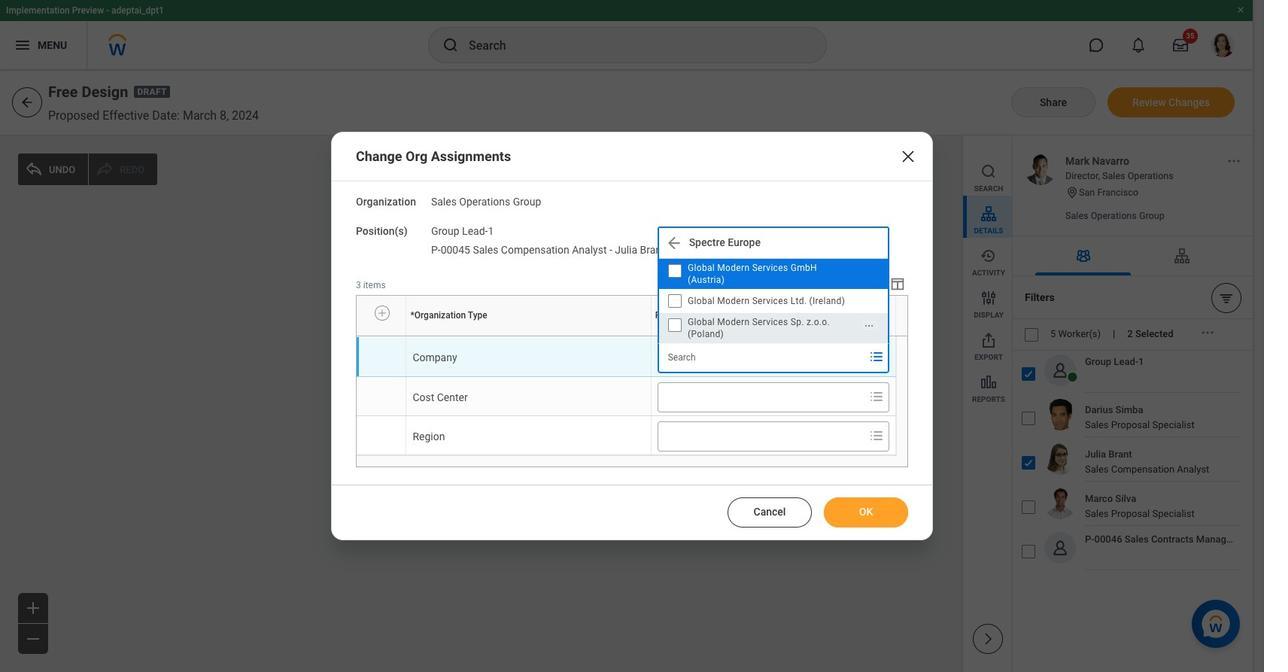 Task type: describe. For each thing, give the bounding box(es) containing it.
proposed organizations
[[655, 310, 753, 321]]

select to filter grid data image
[[871, 276, 888, 292]]

modern for global modern services gmbh (austria)
[[717, 262, 750, 273]]

p-00045 sales compensation analyst - julia brant
[[431, 244, 665, 256]]

analyst for p-00045 sales compensation analyst - julia brant
[[572, 244, 607, 256]]

cancel
[[754, 506, 786, 518]]

8,
[[220, 108, 229, 123]]

redo
[[120, 164, 145, 175]]

sales inside marco silva sales proposal specialist
[[1086, 508, 1109, 519]]

click to view/edit grid preferences image
[[890, 275, 906, 292]]

p-00045 sales compensation analyst - julia brant element
[[431, 241, 665, 256]]

sp.
[[791, 317, 804, 327]]

row element containing company
[[357, 337, 896, 377]]

share button
[[1012, 87, 1096, 117]]

operations inside the sales operations group element
[[460, 196, 511, 208]]

brant inside julia brant sales compensation analyst
[[1109, 449, 1133, 460]]

close environment banner image
[[1237, 5, 1246, 14]]

lead- inside group lead-1 element
[[462, 225, 488, 237]]

minus image
[[24, 630, 42, 648]]

undo
[[49, 164, 75, 175]]

filters
[[1025, 291, 1055, 303]]

group up items selected list
[[513, 196, 542, 208]]

gmbh
[[791, 262, 817, 273]]

sales up items selected list
[[539, 208, 563, 220]]

group lead-1 inside items selected list
[[431, 225, 494, 237]]

global for global modern services sp. z.o.o. (poland)
[[688, 317, 715, 327]]

activity
[[973, 269, 1006, 277]]

julia inside julia brant sales compensation analyst
[[1086, 449, 1107, 460]]

organization type proposed organizations
[[407, 336, 660, 336]]

undo r image
[[96, 160, 114, 178]]

cost
[[413, 391, 435, 403]]

global for global modern services ltd. (ireland)
[[688, 296, 715, 306]]

sales operations group down francisco
[[1066, 210, 1165, 221]]

global modern services ltd. (ireland)
[[688, 296, 845, 306]]

worker(s)
[[1059, 329, 1101, 340]]

2 horizontal spatial related actions image
[[1227, 154, 1242, 169]]

julia inside items selected list
[[615, 244, 638, 256]]

draft
[[137, 87, 167, 97]]

adeptai_dpt1
[[111, 5, 164, 16]]

inbox large image
[[1174, 38, 1189, 53]]

design
[[82, 83, 128, 101]]

compensation for 00045
[[501, 244, 570, 256]]

manager
[[1197, 534, 1236, 545]]

sales operations group up items selected list
[[539, 208, 642, 220]]

0
[[551, 250, 556, 261]]

display
[[974, 311, 1004, 319]]

|
[[1114, 329, 1116, 340]]

undo button
[[18, 154, 88, 185]]

row element containing *
[[357, 296, 900, 336]]

sales operations group inside change org assignments dialog
[[431, 196, 542, 208]]

profile logan mcneil element
[[1202, 29, 1244, 62]]

1 horizontal spatial related actions image
[[1201, 326, 1216, 341]]

type inside row element
[[468, 310, 488, 321]]

menu containing search
[[964, 136, 1013, 407]]

group up 'caret up' icon
[[615, 208, 642, 220]]

review changes button
[[1108, 87, 1235, 117]]

(unfille
[[1238, 534, 1265, 545]]

free design
[[48, 83, 128, 101]]

proposed organizations field for company
[[659, 344, 864, 371]]

contracts
[[1152, 534, 1194, 545]]

search image
[[442, 36, 460, 54]]

global for global modern services gmbh (austria)
[[688, 262, 715, 273]]

group inside items selected list
[[431, 225, 460, 237]]

x image
[[900, 148, 918, 166]]

user image for group lead-1
[[1051, 361, 1071, 380]]

row element containing region
[[357, 416, 896, 455]]

europe
[[728, 237, 761, 249]]

(poland)
[[688, 329, 724, 339]]

redo button
[[89, 154, 157, 185]]

sales inside julia brant sales compensation analyst
[[1086, 464, 1109, 475]]

0 horizontal spatial organizations
[[655, 336, 660, 336]]

change
[[356, 149, 402, 164]]

director,
[[1066, 170, 1101, 181]]

- inside items selected list
[[610, 244, 613, 256]]

sales up group lead-1 element
[[431, 196, 457, 208]]

region
[[413, 430, 445, 442]]

marco silva sales proposal specialist
[[1086, 493, 1195, 519]]

operations inside the mark navarro director, sales operations
[[1128, 170, 1174, 181]]

proposed organizations button
[[652, 336, 661, 336]]

change org assignments
[[356, 149, 511, 164]]

brant inside p-00045 sales compensation analyst - julia brant element
[[640, 244, 665, 256]]

5 for 5
[[625, 250, 631, 261]]

export
[[975, 353, 1003, 361]]

francisco
[[1098, 186, 1139, 198]]

(ireland)
[[809, 296, 845, 306]]

1 horizontal spatial contact card matrix manager image
[[1075, 247, 1093, 265]]

navarro
[[1093, 155, 1130, 167]]

toolbar inside change org assignments dialog
[[860, 275, 909, 295]]

proposed for proposed organizations
[[655, 310, 694, 321]]

1 horizontal spatial group lead-1
[[1086, 356, 1145, 367]]

silva
[[1116, 493, 1137, 504]]

ok
[[860, 506, 874, 518]]

organization for organization
[[356, 196, 416, 208]]

00045
[[441, 244, 470, 256]]

ok button
[[824, 497, 909, 527]]

1 horizontal spatial lead-
[[1114, 356, 1139, 367]]

modern for global modern services sp. z.o.o. (poland)
[[717, 317, 750, 327]]

review changes
[[1133, 96, 1211, 108]]

free
[[48, 83, 78, 101]]

3
[[356, 280, 361, 290]]

plus image
[[377, 306, 387, 320]]

user image for p-00046 sales contracts manager (unfille
[[1051, 538, 1071, 558]]

* organization type
[[411, 310, 488, 321]]

- inside banner
[[106, 5, 109, 16]]

san
[[1080, 186, 1096, 198]]

proposal for marco silva
[[1112, 508, 1151, 519]]

darius simba sales proposal specialist
[[1086, 404, 1195, 431]]

center
[[437, 391, 468, 403]]



Task type: locate. For each thing, give the bounding box(es) containing it.
modern
[[717, 262, 750, 273], [717, 296, 750, 306], [717, 317, 750, 327]]

mark
[[1066, 155, 1090, 167]]

marco
[[1086, 493, 1114, 504]]

san francisco
[[1080, 186, 1139, 198]]

1 global from the top
[[688, 262, 715, 273]]

lead-
[[462, 225, 488, 237], [1114, 356, 1139, 367]]

(austria)
[[688, 275, 725, 285]]

1 vertical spatial organization
[[415, 310, 466, 321]]

3 items
[[356, 280, 386, 290]]

global up proposed organizations
[[688, 296, 715, 306]]

0 horizontal spatial contact card matrix manager image
[[605, 250, 616, 260]]

user image down 5 worker(s)
[[1051, 361, 1071, 380]]

0 vertical spatial specialist
[[1153, 419, 1195, 431]]

modern for global modern services ltd. (ireland)
[[717, 296, 750, 306]]

1 user image from the top
[[1051, 361, 1071, 380]]

cancel button
[[728, 497, 812, 527]]

1 inside items selected list
[[488, 225, 494, 237]]

0 vertical spatial julia
[[615, 244, 638, 256]]

modern up (poland) in the right of the page
[[717, 317, 750, 327]]

2 vertical spatial proposed organizations field
[[659, 423, 864, 450]]

group lead-1 down |
[[1086, 356, 1145, 367]]

sales operations group
[[431, 196, 542, 208], [539, 208, 642, 220], [1066, 210, 1165, 221]]

Proposed Organizations field
[[659, 344, 864, 371], [659, 384, 864, 411], [659, 423, 864, 450]]

1
[[488, 225, 494, 237], [1139, 356, 1145, 367]]

spectre europe
[[689, 237, 761, 249]]

sales inside items selected list
[[473, 244, 499, 256]]

proposed organizations field for region
[[659, 423, 864, 450]]

modern down spectre europe
[[717, 262, 750, 273]]

modern inside global modern services sp. z.o.o. (poland)
[[717, 317, 750, 327]]

0 horizontal spatial type
[[411, 336, 413, 336]]

specialist inside marco silva sales proposal specialist
[[1153, 508, 1195, 519]]

undo l image
[[25, 160, 43, 178]]

0 vertical spatial proposed organizations field
[[659, 344, 864, 371]]

p- inside items selected list
[[431, 244, 441, 256]]

proposed effective date: march 8, 2024
[[48, 108, 259, 123]]

1 horizontal spatial type
[[468, 310, 488, 321]]

1 vertical spatial -
[[610, 244, 613, 256]]

1 vertical spatial 5
[[1051, 329, 1056, 340]]

type down *
[[411, 336, 413, 336]]

p- for 00046
[[1086, 534, 1095, 545]]

1 vertical spatial proposal
[[1112, 508, 1151, 519]]

1 vertical spatial global
[[688, 296, 715, 306]]

organization for organization type proposed organizations
[[407, 336, 411, 336]]

implementation preview -   adeptai_dpt1 banner
[[0, 0, 1254, 69]]

services up global modern services ltd. (ireland)
[[752, 262, 788, 273]]

services inside global modern services gmbh (austria)
[[752, 262, 788, 273]]

sales right '00046'
[[1125, 534, 1149, 545]]

related actions image
[[1227, 154, 1242, 169], [864, 320, 874, 331], [1201, 326, 1216, 341]]

analyst up marco silva sales proposal specialist
[[1178, 464, 1210, 475]]

3 prompts image from the top
[[868, 427, 886, 445]]

1 proposed organizations field from the top
[[659, 344, 864, 371]]

5 for 5 worker(s)
[[1051, 329, 1056, 340]]

1 horizontal spatial brant
[[1109, 449, 1133, 460]]

1 horizontal spatial compensation
[[1112, 464, 1175, 475]]

1 vertical spatial modern
[[717, 296, 750, 306]]

change org assignments dialog
[[331, 132, 934, 540]]

1 vertical spatial brant
[[1109, 449, 1133, 460]]

5 worker(s)
[[1051, 329, 1101, 340]]

0 horizontal spatial brant
[[640, 244, 665, 256]]

modern inside global modern services gmbh (austria)
[[717, 262, 750, 273]]

tab list
[[1013, 236, 1254, 276]]

group down worker(s)
[[1086, 356, 1112, 367]]

ltd.
[[791, 296, 807, 306]]

1 vertical spatial proposed
[[655, 310, 694, 321]]

analyst left 'caret up' icon
[[572, 244, 607, 256]]

1 vertical spatial user image
[[1051, 538, 1071, 558]]

analyst inside julia brant sales compensation analyst
[[1178, 464, 1210, 475]]

1 horizontal spatial organizations
[[697, 310, 753, 321]]

1 horizontal spatial 1
[[1139, 356, 1145, 367]]

proposed down free
[[48, 108, 100, 123]]

prompts image for company
[[868, 348, 886, 366]]

sales down location image
[[1066, 210, 1089, 221]]

5 left worker(s)
[[1051, 329, 1056, 340]]

1 proposal from the top
[[1112, 419, 1151, 431]]

proposal inside marco silva sales proposal specialist
[[1112, 508, 1151, 519]]

0 vertical spatial user image
[[1051, 361, 1071, 380]]

row element
[[357, 296, 900, 336], [357, 337, 896, 377], [357, 377, 896, 416], [357, 416, 896, 455]]

brant right 'caret up' icon
[[640, 244, 665, 256]]

modern up proposed organizations
[[717, 296, 750, 306]]

2 specialist from the top
[[1153, 508, 1195, 519]]

contact card matrix manager image
[[1075, 247, 1093, 265], [605, 250, 616, 260]]

simba
[[1116, 404, 1144, 416]]

1 horizontal spatial p-
[[1086, 534, 1095, 545]]

2 vertical spatial modern
[[717, 317, 750, 327]]

1 modern from the top
[[717, 262, 750, 273]]

2 proposal from the top
[[1112, 508, 1151, 519]]

organization inside row element
[[415, 310, 466, 321]]

darius
[[1086, 404, 1114, 416]]

sales operations group element
[[431, 193, 542, 208]]

global up (poland) in the right of the page
[[688, 317, 715, 327]]

proposed up proposed organizations button
[[655, 310, 694, 321]]

0 vertical spatial prompts image
[[868, 348, 886, 366]]

sales down marco
[[1086, 508, 1109, 519]]

2 vertical spatial organization
[[407, 336, 411, 336]]

share
[[1040, 96, 1068, 108]]

1 down the sales operations group element
[[488, 225, 494, 237]]

1 vertical spatial julia
[[1086, 449, 1107, 460]]

operations
[[1128, 170, 1174, 181], [460, 196, 511, 208], [565, 208, 613, 220], [1091, 210, 1137, 221]]

2 global from the top
[[688, 296, 715, 306]]

1 prompts image from the top
[[868, 348, 886, 366]]

z.o.o.
[[807, 317, 830, 327]]

0 horizontal spatial related actions image
[[864, 320, 874, 331]]

specialist for darius simba sales proposal specialist
[[1153, 419, 1195, 431]]

specialist for marco silva sales proposal specialist
[[1153, 508, 1195, 519]]

type
[[468, 310, 488, 321], [411, 336, 413, 336]]

1 vertical spatial services
[[752, 296, 788, 306]]

search
[[975, 184, 1004, 193]]

1 vertical spatial compensation
[[1112, 464, 1175, 475]]

operations up group lead-1 element
[[460, 196, 511, 208]]

5 left arrow left icon at the right of the page
[[625, 250, 631, 261]]

julia left arrow left icon at the right of the page
[[615, 244, 638, 256]]

4 row element from the top
[[357, 416, 896, 455]]

0 vertical spatial compensation
[[501, 244, 570, 256]]

effective
[[103, 108, 149, 123]]

operations up francisco
[[1128, 170, 1174, 181]]

location image
[[1066, 186, 1080, 200]]

spectre
[[689, 237, 726, 249]]

compensation inside p-00045 sales compensation analyst - julia brant element
[[501, 244, 570, 256]]

proposal down silva
[[1112, 508, 1151, 519]]

services inside global modern services sp. z.o.o. (poland)
[[752, 317, 788, 327]]

0 horizontal spatial compensation
[[501, 244, 570, 256]]

reports
[[973, 395, 1006, 404]]

0 vertical spatial p-
[[431, 244, 441, 256]]

3 proposed organizations field from the top
[[659, 423, 864, 450]]

1 vertical spatial type
[[411, 336, 413, 336]]

0 horizontal spatial julia
[[615, 244, 638, 256]]

organization
[[356, 196, 416, 208], [415, 310, 466, 321], [407, 336, 411, 336]]

proposal for darius simba
[[1112, 419, 1151, 431]]

specialist up julia brant sales compensation analyst
[[1153, 419, 1195, 431]]

organizations inside row element
[[697, 310, 753, 321]]

contact card matrix manager image down san
[[1075, 247, 1093, 265]]

proposal down simba
[[1112, 419, 1151, 431]]

services for sp.
[[752, 317, 788, 327]]

1 vertical spatial lead-
[[1114, 356, 1139, 367]]

date:
[[152, 108, 180, 123]]

organization down *
[[407, 336, 411, 336]]

global modern services sp. z.o.o. (poland)
[[688, 317, 830, 339]]

0 horizontal spatial analyst
[[572, 244, 607, 256]]

proposed for proposed effective date: march 8, 2024
[[48, 108, 100, 123]]

lead- down 2 in the right of the page
[[1114, 356, 1139, 367]]

specialist inside darius simba sales proposal specialist
[[1153, 419, 1195, 431]]

0 horizontal spatial group lead-1
[[431, 225, 494, 237]]

julia brant sales compensation analyst
[[1086, 449, 1210, 475]]

1 vertical spatial specialist
[[1153, 508, 1195, 519]]

services
[[752, 262, 788, 273], [752, 296, 788, 306], [752, 317, 788, 327]]

p-00046 sales contracts manager (unfille
[[1086, 534, 1265, 545]]

position(s)
[[356, 225, 408, 237]]

lead- up 00045
[[462, 225, 488, 237]]

cost center
[[413, 391, 468, 403]]

3 global from the top
[[688, 317, 715, 327]]

group lead-1 element
[[431, 222, 494, 237]]

0 horizontal spatial p-
[[431, 244, 441, 256]]

2 modern from the top
[[717, 296, 750, 306]]

1 down 2 selected
[[1139, 356, 1145, 367]]

2 prompts image from the top
[[868, 387, 886, 406]]

sales down navarro
[[1103, 170, 1126, 181]]

services left ltd.
[[752, 296, 788, 306]]

p- down marco
[[1086, 534, 1095, 545]]

sales up marco
[[1086, 464, 1109, 475]]

brant down darius simba sales proposal specialist
[[1109, 449, 1133, 460]]

organization up company
[[415, 310, 466, 321]]

notifications large image
[[1132, 38, 1147, 53]]

0 vertical spatial lead-
[[462, 225, 488, 237]]

proposal
[[1112, 419, 1151, 431], [1112, 508, 1151, 519]]

0 horizontal spatial 1
[[488, 225, 494, 237]]

0 vertical spatial 5
[[625, 250, 631, 261]]

type up organization type proposed organizations
[[468, 310, 488, 321]]

compensation
[[501, 244, 570, 256], [1112, 464, 1175, 475]]

toolbar
[[860, 275, 909, 295]]

org chart image
[[1173, 247, 1191, 265]]

0 vertical spatial services
[[752, 262, 788, 273]]

1 vertical spatial p-
[[1086, 534, 1095, 545]]

0 vertical spatial global
[[688, 262, 715, 273]]

specialist up the contracts
[[1153, 508, 1195, 519]]

row element containing cost center
[[357, 377, 896, 416]]

menu
[[964, 136, 1013, 407]]

prompts image for cost center
[[868, 387, 886, 406]]

organizations left (poland) in the right of the page
[[655, 336, 660, 336]]

0 horizontal spatial lead-
[[462, 225, 488, 237]]

1 specialist from the top
[[1153, 419, 1195, 431]]

group
[[513, 196, 542, 208], [615, 208, 642, 220], [1140, 210, 1165, 221], [431, 225, 460, 237], [1086, 356, 1112, 367]]

0 horizontal spatial 5
[[625, 250, 631, 261]]

2 row element from the top
[[357, 337, 896, 377]]

00046
[[1095, 534, 1123, 545]]

sales inside the mark navarro director, sales operations
[[1103, 170, 1126, 181]]

- left 'caret up' icon
[[610, 244, 613, 256]]

items selected list
[[431, 222, 689, 257]]

0 vertical spatial modern
[[717, 262, 750, 273]]

analyst for julia brant sales compensation analyst
[[1178, 464, 1210, 475]]

proposed inside row element
[[655, 310, 694, 321]]

3 services from the top
[[752, 317, 788, 327]]

global inside global modern services sp. z.o.o. (poland)
[[688, 317, 715, 327]]

selected
[[1136, 329, 1174, 340]]

proposed left (poland) in the right of the page
[[652, 336, 655, 336]]

prompts image
[[868, 348, 886, 366], [868, 387, 886, 406], [868, 427, 886, 445]]

global modern services gmbh (austria)
[[688, 262, 817, 285]]

3 row element from the top
[[357, 377, 896, 416]]

org
[[406, 149, 428, 164]]

2 vertical spatial prompts image
[[868, 427, 886, 445]]

implementation
[[6, 5, 70, 16]]

1 vertical spatial organizations
[[655, 336, 660, 336]]

org chart image
[[539, 250, 549, 260]]

group lead-1 up 00045
[[431, 225, 494, 237]]

0 vertical spatial type
[[468, 310, 488, 321]]

plus image
[[24, 599, 42, 617]]

details
[[975, 227, 1004, 235]]

1 horizontal spatial -
[[610, 244, 613, 256]]

organization up position(s)
[[356, 196, 416, 208]]

- right preview
[[106, 5, 109, 16]]

review
[[1133, 96, 1167, 108]]

julia up marco
[[1086, 449, 1107, 460]]

p-
[[431, 244, 441, 256], [1086, 534, 1095, 545]]

2 services from the top
[[752, 296, 788, 306]]

1 vertical spatial prompts image
[[868, 387, 886, 406]]

services for gmbh
[[752, 262, 788, 273]]

3 modern from the top
[[717, 317, 750, 327]]

2024
[[232, 108, 259, 123]]

1 vertical spatial 1
[[1139, 356, 1145, 367]]

arrow left image
[[20, 95, 35, 110]]

0 vertical spatial -
[[106, 5, 109, 16]]

2 selected
[[1128, 329, 1174, 340]]

company
[[413, 351, 457, 363]]

operations down francisco
[[1091, 210, 1137, 221]]

0 vertical spatial proposed
[[48, 108, 100, 123]]

0 vertical spatial organization
[[356, 196, 416, 208]]

group down the mark navarro director, sales operations
[[1140, 210, 1165, 221]]

global up (austria)
[[688, 262, 715, 273]]

implementation preview -   adeptai_dpt1
[[6, 5, 164, 16]]

preview
[[72, 5, 104, 16]]

analyst inside items selected list
[[572, 244, 607, 256]]

2 vertical spatial global
[[688, 317, 715, 327]]

1 vertical spatial analyst
[[1178, 464, 1210, 475]]

user image left '00046'
[[1051, 538, 1071, 558]]

2 vertical spatial services
[[752, 317, 788, 327]]

1 row element from the top
[[357, 296, 900, 336]]

1 vertical spatial group lead-1
[[1086, 356, 1145, 367]]

0 vertical spatial group lead-1
[[431, 225, 494, 237]]

global inside global modern services gmbh (austria)
[[688, 262, 715, 273]]

p- for 00045
[[431, 244, 441, 256]]

sales down the darius
[[1086, 419, 1109, 431]]

1 horizontal spatial julia
[[1086, 449, 1107, 460]]

services for ltd.
[[752, 296, 788, 306]]

0 vertical spatial 1
[[488, 225, 494, 237]]

1 horizontal spatial 5
[[1051, 329, 1056, 340]]

proposed
[[48, 108, 100, 123], [655, 310, 694, 321], [652, 336, 655, 336]]

compensation for brant
[[1112, 464, 1175, 475]]

0 vertical spatial proposal
[[1112, 419, 1151, 431]]

1 horizontal spatial analyst
[[1178, 464, 1210, 475]]

sales
[[1103, 170, 1126, 181], [431, 196, 457, 208], [539, 208, 563, 220], [1066, 210, 1089, 221], [473, 244, 499, 256], [1086, 419, 1109, 431], [1086, 464, 1109, 475], [1086, 508, 1109, 519], [1125, 534, 1149, 545]]

user image
[[1051, 361, 1071, 380], [1051, 538, 1071, 558]]

proposal inside darius simba sales proposal specialist
[[1112, 419, 1151, 431]]

filter image
[[1220, 290, 1235, 305]]

2
[[1128, 329, 1134, 340]]

sales inside darius simba sales proposal specialist
[[1086, 419, 1109, 431]]

changes
[[1169, 96, 1211, 108]]

contact card matrix manager image left 'caret up' icon
[[605, 250, 616, 260]]

chevron right image
[[981, 632, 996, 647]]

2 user image from the top
[[1051, 538, 1071, 558]]

0 vertical spatial analyst
[[572, 244, 607, 256]]

caret up image
[[617, 251, 625, 259]]

compensation inside julia brant sales compensation analyst
[[1112, 464, 1175, 475]]

2 vertical spatial proposed
[[652, 336, 655, 336]]

operations up items selected list
[[565, 208, 613, 220]]

items
[[363, 280, 386, 290]]

2 proposed organizations field from the top
[[659, 384, 864, 411]]

1 vertical spatial proposed organizations field
[[659, 384, 864, 411]]

*
[[411, 310, 415, 321]]

5
[[625, 250, 631, 261], [1051, 329, 1056, 340]]

0 horizontal spatial proposed
[[48, 108, 100, 123]]

0 vertical spatial organizations
[[697, 310, 753, 321]]

2 horizontal spatial proposed
[[655, 310, 694, 321]]

march
[[183, 108, 217, 123]]

sales operations group up group lead-1 element
[[431, 196, 542, 208]]

0 horizontal spatial -
[[106, 5, 109, 16]]

organizations
[[697, 310, 753, 321], [655, 336, 660, 336]]

p- down group lead-1 element
[[431, 244, 441, 256]]

julia
[[615, 244, 638, 256], [1086, 449, 1107, 460]]

organization type button
[[407, 336, 414, 336]]

analyst
[[572, 244, 607, 256], [1178, 464, 1210, 475]]

mark navarro director, sales operations
[[1066, 155, 1174, 181]]

organizations up (poland) in the right of the page
[[697, 310, 753, 321]]

0 vertical spatial brant
[[640, 244, 665, 256]]

assignments
[[431, 149, 511, 164]]

sales right 00045
[[473, 244, 499, 256]]

1 services from the top
[[752, 262, 788, 273]]

group lead-1
[[431, 225, 494, 237], [1086, 356, 1145, 367]]

1 horizontal spatial proposed
[[652, 336, 655, 336]]

arrow left image
[[665, 234, 683, 252]]

group up 00045
[[431, 225, 460, 237]]

services down global modern services ltd. (ireland)
[[752, 317, 788, 327]]

global
[[688, 262, 715, 273], [688, 296, 715, 306], [688, 317, 715, 327]]



Task type: vqa. For each thing, say whether or not it's contained in the screenshot.
'United States of America' element
no



